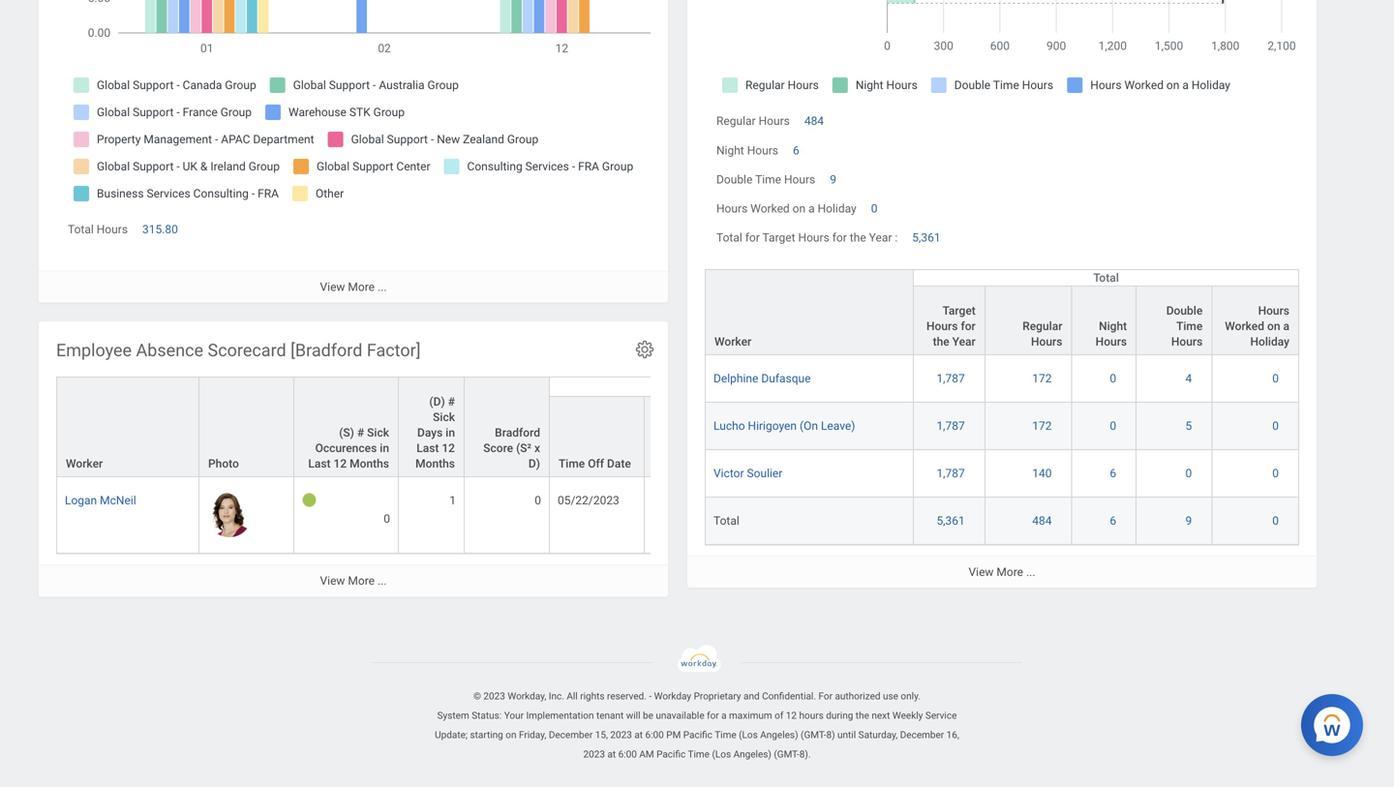Task type: vqa. For each thing, say whether or not it's contained in the screenshot.
radio custom image related to Certifications
no



Task type: locate. For each thing, give the bounding box(es) containing it.
night hours
[[716, 144, 778, 157], [1096, 319, 1127, 348]]

12 inside '(s) # sick occurences in last 12 months'
[[334, 457, 347, 471]]

0 horizontal spatial night hours
[[716, 144, 778, 157]]

last inside (d) # sick days in last 12 months
[[417, 442, 439, 455]]

0 horizontal spatial months
[[350, 457, 389, 471]]

double up the 4
[[1166, 304, 1203, 317]]

2 vertical spatial 6 button
[[1110, 513, 1119, 529]]

1 vertical spatial hours worked on a holiday
[[1225, 304, 1290, 348]]

2 horizontal spatial 12
[[786, 710, 797, 721]]

last down occurences
[[308, 457, 331, 471]]

1 horizontal spatial hours worked on a holiday
[[1225, 304, 1290, 348]]

holiday inside 'hours worked on a holiday'
[[1250, 335, 1290, 348]]

0 vertical spatial angeles)
[[760, 729, 798, 741]]

worker button up dufasque at the right top
[[706, 270, 913, 354]]

0 vertical spatial target
[[762, 231, 795, 245]]

for inside © 2023 workday, inc. all rights reserved. - workday proprietary and confidential. for authorized use only. system status: your implementation tenant will be unavailable for a maximum of 12 hours during the next weekly service update; starting on friday, december 15, 2023 at 6:00 pm pacific time (los angeles) (gmt-8) until saturday, december 16, 2023 at 6:00 am pacific time (los angeles) (gmt-8).
[[707, 710, 719, 721]]

0 vertical spatial 2023
[[484, 690, 505, 702]]

0 horizontal spatial target
[[762, 231, 795, 245]]

1 vertical spatial sick
[[367, 426, 389, 440]]

5,361 for total for target hours for the year :
[[912, 231, 941, 245]]

0 horizontal spatial at
[[607, 748, 616, 760]]

6 button for 5,361
[[1110, 513, 1119, 529]]

months down days on the left of page
[[415, 457, 455, 471]]

1 horizontal spatial last
[[417, 442, 439, 455]]

starting
[[470, 729, 503, 741]]

9 button up total for target hours for the year : in the right of the page
[[830, 172, 839, 187]]

1 horizontal spatial holiday
[[1250, 335, 1290, 348]]

0 horizontal spatial hours worked on a holiday
[[716, 202, 857, 215]]

0 vertical spatial regular hours
[[716, 114, 790, 128]]

12
[[442, 442, 455, 455], [334, 457, 347, 471], [786, 710, 797, 721]]

1 horizontal spatial regular
[[1023, 319, 1062, 333]]

1 vertical spatial double
[[1166, 304, 1203, 317]]

5,361
[[912, 231, 941, 245], [937, 514, 965, 528]]

... for yearly hours workers summary element
[[1026, 565, 1035, 579]]

photo column header
[[199, 377, 294, 478]]

4
[[1186, 372, 1192, 385]]

1 vertical spatial 1,787 button
[[937, 418, 968, 434]]

worker button inside column header
[[57, 378, 198, 476]]

your
[[504, 710, 524, 721]]

1 172 button from the top
[[1032, 371, 1055, 386]]

1 vertical spatial 1,787
[[937, 419, 965, 433]]

0 horizontal spatial regular hours
[[716, 114, 790, 128]]

1 vertical spatial year
[[952, 335, 976, 348]]

1 vertical spatial #
[[357, 426, 364, 440]]

1 horizontal spatial a
[[808, 202, 815, 215]]

time off details
[[730, 381, 814, 395]]

worker button up mcneil
[[57, 378, 198, 476]]

2 vertical spatial 2023
[[583, 748, 605, 760]]

484
[[804, 114, 824, 128], [1032, 514, 1052, 528]]

2 172 button from the top
[[1032, 418, 1055, 434]]

6:00 left am
[[618, 748, 637, 760]]

0 horizontal spatial 484 button
[[804, 113, 827, 129]]

6 for 1,787
[[1110, 467, 1116, 480]]

worker button
[[706, 270, 913, 354], [57, 378, 198, 476]]

in inside (d) # sick days in last 12 months
[[446, 426, 455, 440]]

5,361 button for total for target hours for the year :
[[912, 230, 944, 246]]

inc.
[[549, 690, 564, 702]]

1 horizontal spatial worked
[[1225, 319, 1264, 333]]

1 vertical spatial night hours
[[1096, 319, 1127, 348]]

only.
[[901, 690, 921, 702]]

worker for target hours for the year
[[714, 335, 752, 348]]

(s) # sick occurences in last 12 months
[[308, 426, 389, 471]]

2 vertical spatial the
[[856, 710, 869, 721]]

1 horizontal spatial 9 button
[[1186, 513, 1195, 529]]

year inside target hours for the year
[[952, 335, 976, 348]]

1 horizontal spatial (gmt-
[[801, 729, 826, 741]]

hours
[[799, 710, 824, 721]]

0 horizontal spatial last
[[308, 457, 331, 471]]

1,787 for victor soulier
[[937, 467, 965, 480]]

172 down regular hours popup button
[[1032, 372, 1052, 385]]

time
[[755, 173, 781, 186], [1176, 319, 1203, 333], [730, 381, 756, 395], [559, 457, 585, 471], [715, 729, 736, 741], [688, 748, 710, 760]]

december
[[549, 729, 593, 741], [900, 729, 944, 741]]

view more ... link for the overtime trending by month element
[[39, 270, 668, 302]]

last down days on the left of page
[[417, 442, 439, 455]]

1 vertical spatial 172 button
[[1032, 418, 1055, 434]]

worker inside yearly hours workers summary element
[[714, 335, 752, 348]]

view
[[320, 280, 345, 294], [969, 565, 994, 579], [320, 574, 345, 588]]

2023 down 15, in the left of the page
[[583, 748, 605, 760]]

double up total for target hours for the year : in the right of the page
[[716, 173, 753, 186]]

140
[[1032, 467, 1052, 480]]

0 vertical spatial regular
[[716, 114, 756, 128]]

1 vertical spatial in
[[380, 442, 389, 455]]

last inside '(s) # sick occurences in last 12 months'
[[308, 457, 331, 471]]

view inside the overtime trending by month element
[[320, 280, 345, 294]]

workday,
[[508, 690, 546, 702]]

and
[[744, 690, 760, 702]]

0 vertical spatial double
[[716, 173, 753, 186]]

a inside © 2023 workday, inc. all rights reserved. - workday proprietary and confidential. for authorized use only. system status: your implementation tenant will be unavailable for a maximum of 12 hours during the next weekly service update; starting on friday, december 15, 2023 at 6:00 pm pacific time (los angeles) (gmt-8) until saturday, december 16, 2023 at 6:00 am pacific time (los angeles) (gmt-8).
[[721, 710, 727, 721]]

1 horizontal spatial (los
[[739, 729, 758, 741]]

1 horizontal spatial worker
[[714, 335, 752, 348]]

employee absence scorecard [bradford factor]
[[56, 340, 421, 361]]

0 vertical spatial at
[[634, 729, 643, 741]]

soulier
[[747, 467, 783, 480]]

1 horizontal spatial months
[[415, 457, 455, 471]]

cell
[[645, 477, 691, 554]]

angeles)
[[760, 729, 798, 741], [733, 748, 772, 760]]

in
[[446, 426, 455, 440], [380, 442, 389, 455]]

total for target hours for the year :
[[716, 231, 898, 245]]

1 vertical spatial (los
[[712, 748, 731, 760]]

double time hours up the 4
[[1166, 304, 1203, 348]]

angeles) down the of
[[760, 729, 798, 741]]

double time hours up total for target hours for the year : in the right of the page
[[716, 173, 815, 186]]

0 horizontal spatial night
[[716, 144, 744, 157]]

hours worked on a holiday right double time hours popup button
[[1225, 304, 1290, 348]]

2 1,787 from the top
[[937, 419, 965, 433]]

worker button for target hours for the year
[[706, 270, 913, 354]]

saturday,
[[858, 729, 898, 741]]

1 horizontal spatial on
[[793, 202, 806, 215]]

pacific right pm
[[683, 729, 712, 741]]

sick
[[433, 411, 455, 424], [367, 426, 389, 440]]

0 horizontal spatial (gmt-
[[774, 748, 799, 760]]

am
[[639, 748, 654, 760]]

footer
[[0, 645, 1394, 764]]

0 vertical spatial 6:00
[[645, 729, 664, 741]]

# right (s) at bottom left
[[357, 426, 364, 440]]

1 horizontal spatial at
[[634, 729, 643, 741]]

2023 right 15, in the left of the page
[[610, 729, 632, 741]]

total
[[68, 223, 94, 236], [716, 231, 742, 245], [1093, 271, 1119, 285], [714, 514, 739, 528]]

worker inside worker column header
[[66, 457, 103, 471]]

# inside '(s) # sick occurences in last 12 months'
[[357, 426, 364, 440]]

0 horizontal spatial in
[[380, 442, 389, 455]]

1 vertical spatial a
[[1283, 319, 1290, 333]]

1 vertical spatial last
[[308, 457, 331, 471]]

2023 right ©
[[484, 690, 505, 702]]

© 2023 workday, inc. all rights reserved. - workday proprietary and confidential. for authorized use only. system status: your implementation tenant will be unavailable for a maximum of 12 hours during the next weekly service update; starting on friday, december 15, 2023 at 6:00 pm pacific time (los angeles) (gmt-8) until saturday, december 16, 2023 at 6:00 am pacific time (los angeles) (gmt-8).
[[435, 690, 959, 760]]

night inside popup button
[[1099, 319, 1127, 333]]

2023
[[484, 690, 505, 702], [610, 729, 632, 741], [583, 748, 605, 760]]

1 horizontal spatial december
[[900, 729, 944, 741]]

(gmt- down hours
[[801, 729, 826, 741]]

0 vertical spatial #
[[448, 395, 455, 409]]

pacific down pm
[[656, 748, 686, 760]]

0 vertical spatial 172 button
[[1032, 371, 1055, 386]]

0 horizontal spatial worked
[[751, 202, 790, 215]]

total for total for target hours for the year :
[[716, 231, 742, 245]]

0 vertical spatial 6 button
[[793, 143, 802, 158]]

0 vertical spatial 484 button
[[804, 113, 827, 129]]

172 for 4
[[1032, 372, 1052, 385]]

0 vertical spatial 5,361 button
[[912, 230, 944, 246]]

2 horizontal spatial on
[[1267, 319, 1280, 333]]

172 for 5
[[1032, 419, 1052, 433]]

view more ... inside yearly hours workers summary element
[[969, 565, 1035, 579]]

1 vertical spatial (gmt-
[[774, 748, 799, 760]]

worked right double time hours popup button
[[1225, 319, 1264, 333]]

off for date
[[588, 457, 604, 471]]

1 1,787 from the top
[[937, 372, 965, 385]]

angeles) down maximum in the right bottom of the page
[[733, 748, 772, 760]]

172 up '140' at the bottom right
[[1032, 419, 1052, 433]]

view more ... inside the overtime trending by month element
[[320, 280, 387, 294]]

regular hours inside popup button
[[1023, 319, 1062, 348]]

0 horizontal spatial 9 button
[[830, 172, 839, 187]]

1 vertical spatial 6:00
[[618, 748, 637, 760]]

off inside popup button
[[759, 381, 775, 395]]

1 vertical spatial worker
[[66, 457, 103, 471]]

time inside popup button
[[559, 457, 585, 471]]

worked up total for target hours for the year : in the right of the page
[[751, 202, 790, 215]]

maximum
[[729, 710, 772, 721]]

will
[[626, 710, 640, 721]]

view inside yearly hours workers summary element
[[969, 565, 994, 579]]

delphine dufasque
[[714, 372, 811, 385]]

months for occurences
[[350, 457, 389, 471]]

december down implementation
[[549, 729, 593, 741]]

2 months from the left
[[415, 457, 455, 471]]

more inside the overtime trending by month element
[[348, 280, 375, 294]]

6:00 left pm
[[645, 729, 664, 741]]

9
[[830, 173, 836, 186], [1186, 514, 1192, 528]]

(gmt- down the of
[[774, 748, 799, 760]]

12 right the of
[[786, 710, 797, 721]]

hours
[[759, 114, 790, 128], [747, 144, 778, 157], [784, 173, 815, 186], [716, 202, 748, 215], [97, 223, 128, 236], [798, 231, 829, 245], [1258, 304, 1290, 317], [927, 319, 958, 333], [1031, 335, 1062, 348], [1096, 335, 1127, 348], [1171, 335, 1203, 348]]

0 button
[[871, 201, 880, 217], [1110, 371, 1119, 386], [1272, 371, 1282, 386], [1110, 418, 1119, 434], [1272, 418, 1282, 434], [1186, 466, 1195, 481], [1272, 466, 1282, 481], [1272, 513, 1282, 529]]

a
[[808, 202, 815, 215], [1283, 319, 1290, 333], [721, 710, 727, 721]]

1 vertical spatial 6 button
[[1110, 466, 1119, 481]]

12 down days on the left of page
[[442, 442, 455, 455]]

december down weekly
[[900, 729, 944, 741]]

in inside '(s) # sick occurences in last 12 months'
[[380, 442, 389, 455]]

workday
[[654, 690, 691, 702]]

172
[[1032, 372, 1052, 385], [1032, 419, 1052, 433]]

in right occurences
[[380, 442, 389, 455]]

sick down (d)
[[433, 411, 455, 424]]

months down occurences
[[350, 457, 389, 471]]

total button
[[914, 270, 1298, 286]]

night hours inside popup button
[[1096, 319, 1127, 348]]

6 button
[[793, 143, 802, 158], [1110, 466, 1119, 481], [1110, 513, 1119, 529]]

172 button down regular hours popup button
[[1032, 371, 1055, 386]]

off
[[759, 381, 775, 395], [588, 457, 604, 471]]

the left :
[[850, 231, 866, 245]]

2 horizontal spatial a
[[1283, 319, 1290, 333]]

at
[[634, 729, 643, 741], [607, 748, 616, 760]]

0 horizontal spatial 6:00
[[618, 748, 637, 760]]

rights
[[580, 690, 605, 702]]

in for occurences
[[380, 442, 389, 455]]

2 1,787 button from the top
[[937, 418, 968, 434]]

# right (d)
[[448, 395, 455, 409]]

1 vertical spatial angeles)
[[733, 748, 772, 760]]

1 vertical spatial regular
[[1023, 319, 1062, 333]]

4 button
[[1186, 371, 1195, 386]]

double time hours
[[716, 173, 815, 186], [1166, 304, 1203, 348]]

3 1,787 from the top
[[937, 467, 965, 480]]

last for days
[[417, 442, 439, 455]]

1 vertical spatial off
[[588, 457, 604, 471]]

year left :
[[869, 231, 892, 245]]

1 horizontal spatial 2023
[[583, 748, 605, 760]]

# inside (d) # sick days in last 12 months
[[448, 395, 455, 409]]

off inside popup button
[[588, 457, 604, 471]]

sick inside '(s) # sick occurences in last 12 months'
[[367, 426, 389, 440]]

0 vertical spatial sick
[[433, 411, 455, 424]]

view more ... for the view more ... link corresponding to yearly hours workers summary element
[[969, 565, 1035, 579]]

(los
[[739, 729, 758, 741], [712, 748, 731, 760]]

1 vertical spatial the
[[933, 335, 949, 348]]

... inside the overtime trending by month element
[[378, 280, 387, 294]]

[bradford
[[291, 340, 362, 361]]

months
[[350, 457, 389, 471], [415, 457, 455, 471]]

all
[[567, 690, 578, 702]]

1,787 for delphine dufasque
[[937, 372, 965, 385]]

0 horizontal spatial sick
[[367, 426, 389, 440]]

for
[[745, 231, 760, 245], [832, 231, 847, 245], [961, 319, 976, 333], [707, 710, 719, 721]]

0 vertical spatial in
[[446, 426, 455, 440]]

0 vertical spatial 9 button
[[830, 172, 839, 187]]

0 horizontal spatial on
[[506, 729, 516, 741]]

the
[[850, 231, 866, 245], [933, 335, 949, 348], [856, 710, 869, 721]]

months inside '(s) # sick occurences in last 12 months'
[[350, 457, 389, 471]]

0 horizontal spatial holiday
[[818, 202, 857, 215]]

0 horizontal spatial december
[[549, 729, 593, 741]]

at down the will
[[634, 729, 643, 741]]

total inside the overtime trending by month element
[[68, 223, 94, 236]]

view more ... inside employee absence scorecard [bradford factor] element
[[320, 574, 387, 588]]

on
[[793, 202, 806, 215], [1267, 319, 1280, 333], [506, 729, 516, 741]]

6 inside row
[[1110, 467, 1116, 480]]

worked
[[751, 202, 790, 215], [1225, 319, 1264, 333]]

worker up delphine
[[714, 335, 752, 348]]

view more ... link for yearly hours workers summary element
[[687, 556, 1317, 588]]

configure employee absence scorecard [bradford factor] image
[[634, 339, 655, 360]]

during
[[826, 710, 853, 721]]

year left regular hours popup button
[[952, 335, 976, 348]]

0 vertical spatial 12
[[442, 442, 455, 455]]

regular
[[716, 114, 756, 128], [1023, 319, 1062, 333]]

x
[[534, 442, 540, 455]]

the left next
[[856, 710, 869, 721]]

172 button up '140' at the bottom right
[[1032, 418, 1055, 434]]

12 for occurences
[[334, 457, 347, 471]]

double
[[716, 173, 753, 186], [1166, 304, 1203, 317]]

1,787 button for lucho hirigoyen (on leave)
[[937, 418, 968, 434]]

hirigoyen
[[748, 419, 797, 433]]

view more ... for the view more ... link related to the overtime trending by month element
[[320, 280, 387, 294]]

sick right (s) at bottom left
[[367, 426, 389, 440]]

12 down occurences
[[334, 457, 347, 471]]

worker up logan
[[66, 457, 103, 471]]

1 172 from the top
[[1032, 372, 1052, 385]]

sick inside (d) # sick days in last 12 months
[[433, 411, 455, 424]]

use
[[883, 690, 898, 702]]

the left regular hours popup button
[[933, 335, 949, 348]]

1 horizontal spatial double time hours
[[1166, 304, 1203, 348]]

0 vertical spatial hours worked on a holiday
[[716, 202, 857, 215]]

at down 15, in the left of the page
[[607, 748, 616, 760]]

... inside employee absence scorecard [bradford factor] element
[[378, 574, 387, 588]]

1 horizontal spatial in
[[446, 426, 455, 440]]

(on
[[800, 419, 818, 433]]

3 1,787 button from the top
[[937, 466, 968, 481]]

1 horizontal spatial worker button
[[706, 270, 913, 354]]

last
[[417, 442, 439, 455], [308, 457, 331, 471]]

bradford score  (s² x d)
[[483, 426, 540, 471]]

2 172 from the top
[[1032, 419, 1052, 433]]

total for total hours
[[68, 223, 94, 236]]

1 months from the left
[[350, 457, 389, 471]]

9 button down '5' button
[[1186, 513, 1195, 529]]

1 1,787 button from the top
[[937, 371, 968, 386]]

the inside © 2023 workday, inc. all rights reserved. - workday proprietary and confidential. for authorized use only. system status: your implementation tenant will be unavailable for a maximum of 12 hours during the next weekly service update; starting on friday, december 15, 2023 at 6:00 pm pacific time (los angeles) (gmt-8) until saturday, december 16, 2023 at 6:00 am pacific time (los angeles) (gmt-8).
[[856, 710, 869, 721]]

hours worked on a holiday up total for target hours for the year : in the right of the page
[[716, 202, 857, 215]]

row
[[705, 269, 1299, 355], [705, 286, 1299, 355], [705, 355, 1299, 403], [56, 377, 995, 478], [705, 403, 1299, 450], [705, 450, 1299, 498], [56, 477, 995, 554], [705, 498, 1299, 545]]

lucho
[[714, 419, 745, 433]]

12 inside (d) # sick days in last 12 months
[[442, 442, 455, 455]]

1 vertical spatial regular hours
[[1023, 319, 1062, 348]]

1,787 button for delphine dufasque
[[937, 371, 968, 386]]

... inside yearly hours workers summary element
[[1026, 565, 1035, 579]]

9 up total for target hours for the year : in the right of the page
[[830, 173, 836, 186]]

logan mcneil
[[65, 494, 136, 507]]

more inside yearly hours workers summary element
[[997, 565, 1023, 579]]

year
[[869, 231, 892, 245], [952, 335, 976, 348]]

hours inside the overtime trending by month element
[[97, 223, 128, 236]]

1 vertical spatial night
[[1099, 319, 1127, 333]]

holiday
[[818, 202, 857, 215], [1250, 335, 1290, 348]]

view more ...
[[320, 280, 387, 294], [969, 565, 1035, 579], [320, 574, 387, 588]]

2 vertical spatial 6
[[1110, 514, 1116, 528]]

of
[[775, 710, 784, 721]]

9 down '5' button
[[1186, 514, 1192, 528]]

in right days on the left of page
[[446, 426, 455, 440]]

6:00
[[645, 729, 664, 741], [618, 748, 637, 760]]



Task type: describe. For each thing, give the bounding box(es) containing it.
view inside employee absence scorecard [bradford factor] element
[[320, 574, 345, 588]]

confidential.
[[762, 690, 816, 702]]

worked inside 'hours worked on a holiday'
[[1225, 319, 1264, 333]]

05/22/2023
[[558, 494, 619, 507]]

0 vertical spatial night hours
[[716, 144, 778, 157]]

0 vertical spatial 6
[[793, 144, 799, 157]]

date
[[607, 457, 631, 471]]

0 vertical spatial worked
[[751, 202, 790, 215]]

footer containing © 2023 workday, inc. all rights reserved. - workday proprietary and confidential. for authorized use only. system status: your implementation tenant will be unavailable for a maximum of 12 hours during the next weekly service update; starting on friday, december 15, 2023 at 6:00 pm pacific time (los angeles) (gmt-8) until saturday, december 16, 2023 at 6:00 am pacific time (los angeles) (gmt-8).
[[0, 645, 1394, 764]]

6 for 5,361
[[1110, 514, 1116, 528]]

5,361 for total
[[937, 514, 965, 528]]

target hours for the year button
[[914, 286, 984, 354]]

1 horizontal spatial 9
[[1186, 514, 1192, 528]]

system
[[437, 710, 469, 721]]

16,
[[947, 729, 959, 741]]

victor soulier
[[714, 467, 783, 480]]

worker column header
[[56, 377, 199, 478]]

row containing delphine dufasque
[[705, 355, 1299, 403]]

row containing time off details
[[56, 377, 995, 478]]

tenant
[[596, 710, 624, 721]]

row containing lucho hirigoyen (on leave)
[[705, 403, 1299, 450]]

time off date row
[[56, 396, 995, 498]]

d)
[[529, 457, 540, 471]]

0 vertical spatial on
[[793, 202, 806, 215]]

employee absence scorecard [bradford factor] element
[[39, 321, 995, 597]]

8).
[[799, 748, 811, 760]]

occurences
[[315, 442, 377, 455]]

(d)
[[429, 395, 445, 409]]

0 vertical spatial (gmt-
[[801, 729, 826, 741]]

double time hours button
[[1137, 286, 1211, 354]]

lucho hirigoyen (on leave) link
[[714, 415, 855, 433]]

time off date column header
[[550, 396, 645, 498]]

employee
[[56, 340, 132, 361]]

0 vertical spatial (los
[[739, 729, 758, 741]]

for
[[819, 690, 833, 702]]

1 december from the left
[[549, 729, 593, 741]]

total for total 'element'
[[714, 514, 739, 528]]

... for the overtime trending by month element
[[378, 280, 387, 294]]

(d) # sick days in last 12 months button
[[399, 378, 464, 476]]

0 vertical spatial a
[[808, 202, 815, 215]]

target inside target hours for the year
[[943, 304, 976, 317]]

0 vertical spatial night
[[716, 144, 744, 157]]

(s) # sick occurences in last 12 months button
[[294, 378, 398, 476]]

authorized
[[835, 690, 881, 702]]

0 vertical spatial double time hours
[[716, 173, 815, 186]]

more for yearly hours workers summary element
[[997, 565, 1023, 579]]

in for days
[[446, 426, 455, 440]]

1
[[449, 494, 456, 507]]

regular hours button
[[985, 286, 1071, 354]]

©
[[474, 690, 481, 702]]

regular inside popup button
[[1023, 319, 1062, 333]]

unavailable
[[656, 710, 704, 721]]

bradford score  (s² x d) button
[[465, 378, 549, 476]]

service
[[925, 710, 957, 721]]

# for (d)
[[448, 395, 455, 409]]

5 button
[[1186, 418, 1195, 434]]

last for occurences
[[308, 457, 331, 471]]

next
[[872, 710, 890, 721]]

scorecard
[[208, 340, 286, 361]]

details
[[778, 381, 814, 395]]

update;
[[435, 729, 468, 741]]

1,787 for lucho hirigoyen (on leave)
[[937, 419, 965, 433]]

more inside employee absence scorecard [bradford factor] element
[[348, 574, 375, 588]]

yearly hours workers summary element
[[687, 0, 1317, 588]]

hours inside target hours for the year
[[927, 319, 958, 333]]

1 vertical spatial at
[[607, 748, 616, 760]]

(d) # sick days in last 12 months column header
[[399, 377, 465, 478]]

cell inside employee absence scorecard [bradford factor] element
[[645, 477, 691, 554]]

be
[[643, 710, 653, 721]]

0 horizontal spatial regular
[[716, 114, 756, 128]]

total element
[[714, 510, 739, 528]]

1 horizontal spatial 484 button
[[1032, 513, 1055, 529]]

time off date button
[[550, 397, 644, 476]]

0 horizontal spatial 9
[[830, 173, 836, 186]]

view for the overtime trending by month element
[[320, 280, 345, 294]]

time off date
[[559, 457, 631, 471]]

on inside © 2023 workday, inc. all rights reserved. - workday proprietary and confidential. for authorized use only. system status: your implementation tenant will be unavailable for a maximum of 12 hours during the next weekly service update; starting on friday, december 15, 2023 at 6:00 pm pacific time (los angeles) (gmt-8) until saturday, december 16, 2023 at 6:00 am pacific time (los angeles) (gmt-8).
[[506, 729, 516, 741]]

night hours button
[[1072, 286, 1136, 354]]

row containing victor soulier
[[705, 450, 1299, 498]]

172 button for 4
[[1032, 371, 1055, 386]]

2 december from the left
[[900, 729, 944, 741]]

sick for occurences
[[367, 426, 389, 440]]

total inside popup button
[[1093, 271, 1119, 285]]

0 vertical spatial pacific
[[683, 729, 712, 741]]

(s²
[[516, 442, 531, 455]]

:
[[895, 231, 898, 245]]

-
[[649, 690, 652, 702]]

delphine
[[714, 372, 758, 385]]

0 vertical spatial holiday
[[818, 202, 857, 215]]

weekly
[[893, 710, 923, 721]]

12 for days
[[442, 442, 455, 455]]

worker button for photo
[[57, 378, 198, 476]]

(s)
[[339, 426, 354, 440]]

(s) # sick occurences in last 12 months column header
[[294, 377, 399, 478]]

delphine dufasque link
[[714, 368, 811, 385]]

1 horizontal spatial 484
[[1032, 514, 1052, 528]]

1 vertical spatial pacific
[[656, 748, 686, 760]]

more for the overtime trending by month element
[[348, 280, 375, 294]]

a inside 'hours worked on a holiday'
[[1283, 319, 1290, 333]]

off for details
[[759, 381, 775, 395]]

on inside 'hours worked on a holiday'
[[1267, 319, 1280, 333]]

dufasque
[[761, 372, 811, 385]]

1 vertical spatial 2023
[[610, 729, 632, 741]]

6 button for 1,787
[[1110, 466, 1119, 481]]

1,787 button for victor soulier
[[937, 466, 968, 481]]

8)
[[826, 729, 835, 741]]

hours worked on a holiday button
[[1212, 286, 1298, 354]]

total hours
[[68, 223, 128, 236]]

1 horizontal spatial 6:00
[[645, 729, 664, 741]]

leave)
[[821, 419, 855, 433]]

315.80 button
[[142, 222, 181, 237]]

sick for days
[[433, 411, 455, 424]]

photo
[[208, 457, 239, 471]]

double time hours inside popup button
[[1166, 304, 1203, 348]]

5
[[1186, 419, 1192, 433]]

the inside target hours for the year
[[933, 335, 949, 348]]

months for days
[[415, 457, 455, 471]]

row containing logan mcneil
[[56, 477, 995, 554]]

pm
[[666, 729, 681, 741]]

worker for photo
[[66, 457, 103, 471]]

overtime trending by month element
[[39, 0, 668, 302]]

reserved.
[[607, 690, 647, 702]]

days
[[417, 426, 443, 440]]

time off details button
[[550, 378, 994, 396]]

5,361 button for total
[[937, 513, 968, 529]]

bradford
[[495, 426, 540, 440]]

0 horizontal spatial year
[[869, 231, 892, 245]]

0 horizontal spatial 2023
[[484, 690, 505, 702]]

(d) # sick days in last 12 months
[[415, 395, 455, 471]]

until
[[837, 729, 856, 741]]

absence
[[136, 340, 203, 361]]

12 inside © 2023 workday, inc. all rights reserved. - workday proprietary and confidential. for authorized use only. system status: your implementation tenant will be unavailable for a maximum of 12 hours during the next weekly service update; starting on friday, december 15, 2023 at 6:00 pm pacific time (los angeles) (gmt-8) until saturday, december 16, 2023 at 6:00 am pacific time (los angeles) (gmt-8).
[[786, 710, 797, 721]]

double inside popup button
[[1166, 304, 1203, 317]]

15,
[[595, 729, 608, 741]]

0 vertical spatial the
[[850, 231, 866, 245]]

victor soulier link
[[714, 463, 783, 480]]

lucho hirigoyen (on leave)
[[714, 419, 855, 433]]

target hours for the year
[[927, 304, 976, 348]]

logan mcneil link
[[65, 490, 136, 507]]

315.80
[[142, 223, 178, 236]]

mcneil
[[100, 494, 136, 507]]

140 button
[[1032, 466, 1055, 481]]

for inside target hours for the year
[[961, 319, 976, 333]]

time inside double time hours
[[1176, 319, 1203, 333]]

employee's photo (logan mcneil) image
[[207, 493, 252, 537]]

friday,
[[519, 729, 546, 741]]

view for yearly hours workers summary element
[[969, 565, 994, 579]]

score
[[483, 442, 513, 455]]

# for (s)
[[357, 426, 364, 440]]

status:
[[472, 710, 502, 721]]

factor]
[[367, 340, 421, 361]]

hours worked on a holiday inside hours worked on a holiday popup button
[[1225, 304, 1290, 348]]

bradford score  (s² x d) column header
[[465, 377, 550, 478]]

172 button for 5
[[1032, 418, 1055, 434]]

logan
[[65, 494, 97, 507]]

0 horizontal spatial (los
[[712, 748, 731, 760]]

1 vertical spatial 9 button
[[1186, 513, 1195, 529]]

row containing target hours for the year
[[705, 286, 1299, 355]]

0 vertical spatial 484
[[804, 114, 824, 128]]



